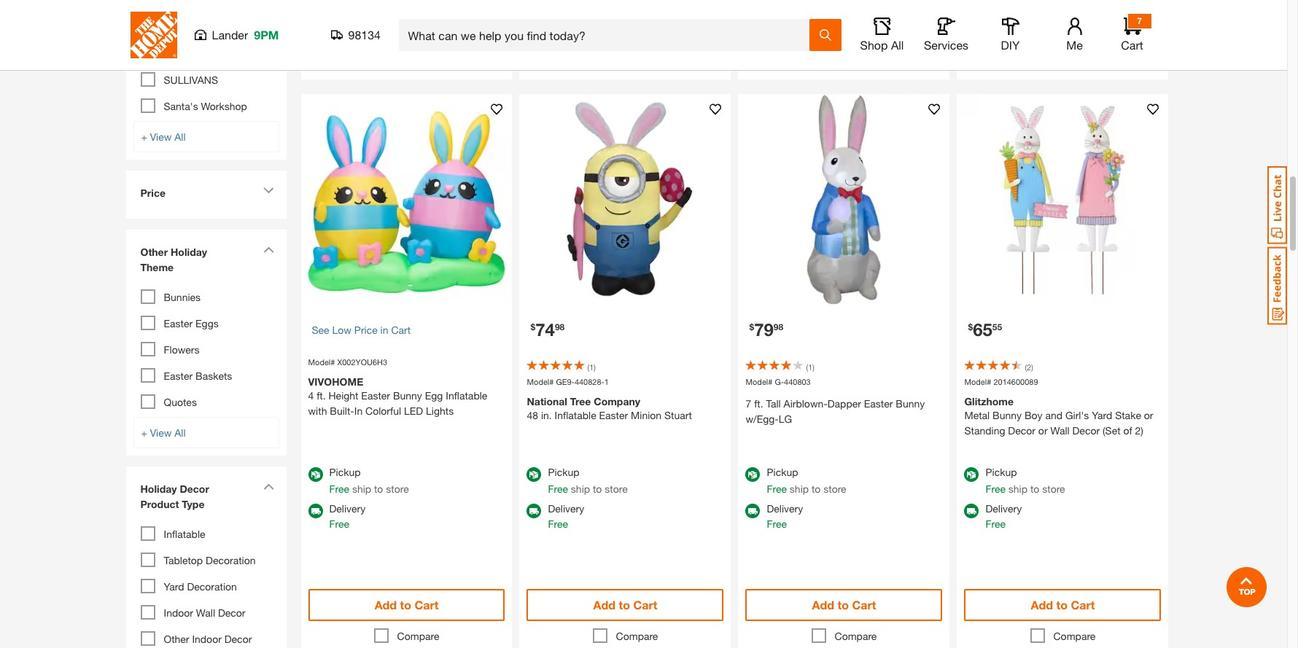 Task type: locate. For each thing, give the bounding box(es) containing it.
2 delivery from the left
[[548, 502, 584, 515]]

2 + view all from the top
[[141, 427, 186, 439]]

cart inside button
[[391, 324, 411, 336]]

bunnies
[[164, 291, 201, 304]]

3 pickup free ship to store from the left
[[767, 466, 846, 495]]

bunny inside vivohome 4 ft. height easter bunny egg inflatable with built-in colorful led lights
[[393, 389, 422, 402]]

indoor
[[164, 607, 193, 619], [192, 633, 222, 646]]

tree
[[570, 395, 591, 408]]

model# x002you6h3
[[308, 358, 387, 367]]

2 horizontal spatial available shipping image
[[746, 504, 760, 518]]

1
[[589, 363, 594, 372], [808, 363, 813, 372], [604, 377, 609, 387]]

2 horizontal spatial $
[[968, 322, 973, 333]]

1 + view all from the top
[[141, 131, 186, 143]]

2 caret icon image from the top
[[263, 247, 274, 253]]

7 ft. tall airblown-dapper easter bunny w/egg-lg image
[[738, 94, 950, 306]]

0 horizontal spatial or
[[1038, 424, 1048, 437]]

98 inside "$ 79 98"
[[774, 322, 783, 333]]

model#
[[308, 358, 335, 367], [527, 377, 554, 387], [746, 377, 773, 387], [964, 377, 991, 387]]

cart
[[415, 19, 439, 33], [633, 19, 657, 33], [852, 19, 876, 33], [1071, 19, 1095, 33], [1121, 38, 1143, 52], [391, 324, 411, 336], [415, 598, 439, 612], [633, 598, 657, 612], [852, 598, 876, 612], [1071, 598, 1095, 612]]

3 ( from the left
[[1025, 363, 1027, 372]]

0 horizontal spatial glitzhome
[[164, 21, 210, 34]]

0 horizontal spatial 1
[[589, 363, 594, 372]]

wall up other indoor decor
[[196, 607, 215, 619]]

2 available for pickup image from the left
[[964, 467, 979, 482]]

) for 79
[[813, 363, 815, 372]]

1 + from the top
[[141, 131, 147, 143]]

7 up w/egg-
[[746, 397, 751, 410]]

glitzhome for glitzhome metal bunny boy and girl's yard stake or standing decor or wall decor (set of 2)
[[964, 395, 1014, 408]]

model# up metal
[[964, 377, 991, 387]]

view for quotes
[[150, 427, 172, 439]]

model# left g-
[[746, 377, 773, 387]]

lander
[[212, 28, 248, 42]]

0 horizontal spatial )
[[594, 363, 596, 372]]

holiday up product
[[140, 483, 177, 495]]

4 delivery from the left
[[986, 502, 1022, 515]]

delivery free for 65
[[986, 502, 1022, 530]]

0 horizontal spatial ft.
[[317, 389, 326, 402]]

decoration up 'yard decoration'
[[206, 555, 256, 567]]

decor up type
[[180, 483, 209, 495]]

or right stake
[[1144, 409, 1153, 421]]

or down 'boy'
[[1038, 424, 1048, 437]]

2 ( 1 ) from the left
[[806, 363, 815, 372]]

easter right "dapper"
[[864, 397, 893, 410]]

ship
[[352, 483, 371, 495], [571, 483, 590, 495], [790, 483, 809, 495], [1009, 483, 1028, 495]]

shop all
[[860, 38, 904, 52]]

other indoor decor link
[[164, 633, 252, 646]]

3 pickup from the left
[[767, 466, 798, 478]]

decor down indoor wall decor
[[224, 633, 252, 646]]

model# up national
[[527, 377, 554, 387]]

+ view all link down santa's workshop link
[[133, 121, 279, 153]]

available for pickup image up available shipping image
[[964, 467, 979, 482]]

( 1 )
[[587, 363, 596, 372], [806, 363, 815, 372]]

of
[[1124, 424, 1132, 437]]

0 vertical spatial caret icon image
[[263, 188, 274, 194]]

( 1 ) up the '440803'
[[806, 363, 815, 372]]

bunny up led at the left of page
[[393, 389, 422, 402]]

bunny inside glitzhome metal bunny boy and girl's yard stake or standing decor or wall decor (set of 2)
[[993, 409, 1022, 421]]

2 ship from the left
[[571, 483, 590, 495]]

wall down and
[[1051, 424, 1070, 437]]

price
[[140, 187, 166, 199], [354, 324, 378, 336]]

0 vertical spatial all
[[891, 38, 904, 52]]

1 horizontal spatial glitzhome
[[964, 395, 1014, 408]]

0 horizontal spatial available for pickup image
[[308, 467, 323, 482]]

1 horizontal spatial inflatable
[[446, 389, 487, 402]]

store for 65
[[1042, 483, 1065, 495]]

all
[[891, 38, 904, 52], [174, 131, 186, 143], [174, 427, 186, 439]]

98
[[555, 322, 565, 333], [774, 322, 783, 333]]

other indoor decor
[[164, 633, 252, 646]]

( 1 ) up '440828-'
[[587, 363, 596, 372]]

glitzhome up metal
[[964, 395, 1014, 408]]

0 horizontal spatial inflatable
[[164, 528, 205, 541]]

inflatable inside national tree company 48 in. inflatable easter minion stuart
[[555, 409, 596, 421]]

$ up model# g-440803
[[749, 322, 754, 333]]

add to cart button
[[308, 10, 505, 43], [527, 10, 724, 43], [746, 10, 943, 43], [964, 10, 1161, 43], [308, 589, 505, 621], [527, 589, 724, 621], [746, 589, 943, 621], [964, 589, 1161, 621]]

1 vertical spatial or
[[1038, 424, 1048, 437]]

1 vertical spatial indoor
[[192, 633, 222, 646]]

farm
[[212, 48, 236, 60]]

440803
[[784, 377, 811, 387]]

3 ) from the left
[[1031, 363, 1033, 372]]

see
[[312, 324, 329, 336]]

1 vertical spatial decoration
[[187, 581, 237, 593]]

pickup down built-
[[329, 466, 361, 478]]

yard down tabletop
[[164, 581, 184, 593]]

inflatable up tabletop
[[164, 528, 205, 541]]

( up '440828-'
[[587, 363, 589, 372]]

2 horizontal spatial inflatable
[[555, 409, 596, 421]]

0 vertical spatial yard
[[1092, 409, 1112, 421]]

w/egg-
[[746, 413, 779, 425]]

pickup down lg
[[767, 466, 798, 478]]

98 inside $ 74 98
[[555, 322, 565, 333]]

1 98 from the left
[[555, 322, 565, 333]]

0 horizontal spatial 98
[[555, 322, 565, 333]]

2 horizontal spatial bunny
[[993, 409, 1022, 421]]

4 pickup from the left
[[986, 466, 1017, 478]]

decoration down tabletop decoration link
[[187, 581, 237, 593]]

caret icon image
[[263, 188, 274, 194], [263, 247, 274, 253], [263, 484, 274, 490]]

98 for 74
[[555, 322, 565, 333]]

1 vertical spatial price
[[354, 324, 378, 336]]

caret icon image inside price link
[[263, 188, 274, 194]]

1 horizontal spatial or
[[1144, 409, 1153, 421]]

view down santa's
[[150, 131, 172, 143]]

easter down 'company'
[[599, 409, 628, 421]]

1 up '440828-'
[[589, 363, 594, 372]]

3 ship from the left
[[790, 483, 809, 495]]

national tree company 48 in. inflatable easter minion stuart
[[527, 395, 692, 421]]

0 vertical spatial wall
[[1051, 424, 1070, 437]]

in.
[[541, 409, 552, 421]]

7 inside 7 ft. tall airblown-dapper easter bunny w/egg-lg
[[746, 397, 751, 410]]

1 ( 1 ) from the left
[[587, 363, 596, 372]]

48 in. inflatable easter minion stuart image
[[520, 94, 731, 306]]

feedback link image
[[1268, 247, 1287, 325]]

0 vertical spatial glitzhome
[[164, 21, 210, 34]]

1 vertical spatial glitzhome
[[964, 395, 1014, 408]]

other up theme at top left
[[140, 246, 168, 258]]

0 vertical spatial 7
[[1137, 15, 1142, 26]]

+ view all link
[[133, 121, 279, 153], [133, 417, 279, 449]]

1 horizontal spatial available for pickup image
[[964, 467, 979, 482]]

other
[[140, 246, 168, 258], [164, 633, 189, 646]]

1 ) from the left
[[594, 363, 596, 372]]

easter baskets
[[164, 370, 232, 382]]

indoor down indoor wall decor
[[192, 633, 222, 646]]

all for flowers
[[174, 427, 186, 439]]

indoor down yard decoration link
[[164, 607, 193, 619]]

$ inside $ 74 98
[[531, 322, 535, 333]]

0 horizontal spatial available shipping image
[[308, 504, 323, 518]]

yard inside glitzhome metal bunny boy and girl's yard stake or standing decor or wall decor (set of 2)
[[1092, 409, 1112, 421]]

1 $ from the left
[[531, 322, 535, 333]]

$ left '55'
[[968, 322, 973, 333]]

inflatable down the "tree"
[[555, 409, 596, 421]]

glitzhome
[[164, 21, 210, 34], [964, 395, 1014, 408]]

1 pickup free ship to store from the left
[[329, 466, 409, 495]]

2)
[[1135, 424, 1144, 437]]

tall
[[766, 397, 781, 410]]

stuart
[[664, 409, 692, 421]]

available for pickup image down with
[[308, 467, 323, 482]]

bunny left 'boy'
[[993, 409, 1022, 421]]

tabletop decoration
[[164, 555, 256, 567]]

0 vertical spatial other
[[140, 246, 168, 258]]

yard
[[1092, 409, 1112, 421], [164, 581, 184, 593]]

all right shop
[[891, 38, 904, 52]]

1 vertical spatial + view all
[[141, 427, 186, 439]]

1 view from the top
[[150, 131, 172, 143]]

ft.
[[317, 389, 326, 402], [754, 397, 763, 410]]

available for pickup image down "48"
[[527, 467, 542, 482]]

shop
[[860, 38, 888, 52]]

indoor wall decor link
[[164, 607, 245, 619]]

store for 79
[[824, 483, 846, 495]]

easter up colorful
[[361, 389, 390, 402]]

delivery
[[329, 502, 366, 515], [548, 502, 584, 515], [767, 502, 803, 515], [986, 502, 1022, 515]]

2 horizontal spatial (
[[1025, 363, 1027, 372]]

3 delivery from the left
[[767, 502, 803, 515]]

available for pickup image
[[527, 467, 542, 482], [746, 467, 760, 482]]

ship for 79
[[790, 483, 809, 495]]

0 vertical spatial inflatable
[[446, 389, 487, 402]]

1 delivery free from the left
[[329, 502, 366, 530]]

79
[[754, 320, 774, 340]]

1 up the '440803'
[[808, 363, 813, 372]]

1 vertical spatial yard
[[164, 581, 184, 593]]

0 horizontal spatial 7
[[746, 397, 751, 410]]

ft. right 4
[[317, 389, 326, 402]]

caret icon image for holiday decor product type
[[263, 484, 274, 490]]

inflatable up lights
[[446, 389, 487, 402]]

ft. inside vivohome 4 ft. height easter bunny egg inflatable with built-in colorful led lights
[[317, 389, 326, 402]]

all down santa's
[[174, 131, 186, 143]]

1 horizontal spatial )
[[813, 363, 815, 372]]

1 vertical spatial 7
[[746, 397, 751, 410]]

available shipping image for 74
[[527, 504, 542, 518]]

+ view all down santa's
[[141, 131, 186, 143]]

1 horizontal spatial wall
[[1051, 424, 1070, 437]]

other inside the other holiday theme
[[140, 246, 168, 258]]

colorful
[[365, 405, 401, 417]]

ft. inside 7 ft. tall airblown-dapper easter bunny w/egg-lg
[[754, 397, 763, 410]]

1 vertical spatial +
[[141, 427, 147, 439]]

2 vertical spatial all
[[174, 427, 186, 439]]

glitzhome for glitzhome
[[164, 21, 210, 34]]

1 caret icon image from the top
[[263, 188, 274, 194]]

2 $ from the left
[[749, 322, 754, 333]]

1 vertical spatial wall
[[196, 607, 215, 619]]

1 horizontal spatial price
[[354, 324, 378, 336]]

me
[[1066, 38, 1083, 52]]

1 horizontal spatial 7
[[1137, 15, 1142, 26]]

store
[[386, 483, 409, 495], [605, 483, 628, 495], [824, 483, 846, 495], [1042, 483, 1065, 495]]

2 vertical spatial caret icon image
[[263, 484, 274, 490]]

pickup down in.
[[548, 466, 579, 478]]

decoration
[[206, 555, 256, 567], [187, 581, 237, 593]]

1 available for pickup image from the left
[[308, 467, 323, 482]]

or
[[1144, 409, 1153, 421], [1038, 424, 1048, 437]]

1 up 'company'
[[604, 377, 609, 387]]

) up '440828-'
[[594, 363, 596, 372]]

view for santa's workshop
[[150, 131, 172, 143]]

2 98 from the left
[[774, 322, 783, 333]]

0 horizontal spatial available for pickup image
[[527, 467, 542, 482]]

ft. left tall
[[754, 397, 763, 410]]

price up the other holiday theme
[[140, 187, 166, 199]]

1 horizontal spatial available for pickup image
[[746, 467, 760, 482]]

all down 'quotes' link
[[174, 427, 186, 439]]

7 right me button
[[1137, 15, 1142, 26]]

hill
[[195, 48, 209, 60]]

$ up the model# ge9-440828-1
[[531, 322, 535, 333]]

indoor wall decor
[[164, 607, 245, 619]]

0 vertical spatial + view all link
[[133, 121, 279, 153]]

product
[[140, 498, 179, 511]]

4 pickup free ship to store from the left
[[986, 466, 1065, 495]]

) up 2014600089
[[1031, 363, 1033, 372]]

to
[[400, 19, 411, 33], [619, 19, 630, 33], [838, 19, 849, 33], [1056, 19, 1068, 33], [374, 483, 383, 495], [593, 483, 602, 495], [812, 483, 821, 495], [1030, 483, 1040, 495], [400, 598, 411, 612], [619, 598, 630, 612], [838, 598, 849, 612], [1056, 598, 1068, 612]]

2 pickup free ship to store from the left
[[548, 466, 628, 495]]

0 vertical spatial or
[[1144, 409, 1153, 421]]

1 store from the left
[[386, 483, 409, 495]]

0 horizontal spatial ( 1 )
[[587, 363, 596, 372]]

+ view all link down 'quotes' link
[[133, 417, 279, 449]]

price left the in on the left of page
[[354, 324, 378, 336]]

1 horizontal spatial $
[[749, 322, 754, 333]]

egg
[[425, 389, 443, 402]]

4 store from the left
[[1042, 483, 1065, 495]]

metal bunny boy and girl's yard stake or standing decor or wall decor (set of 2) image
[[957, 94, 1169, 306]]

0 vertical spatial decoration
[[206, 555, 256, 567]]

quotes link
[[164, 396, 197, 409]]

type
[[182, 498, 205, 511]]

1 available shipping image from the left
[[308, 504, 323, 518]]

lights
[[426, 405, 454, 417]]

3 available shipping image from the left
[[746, 504, 760, 518]]

available shipping image
[[964, 504, 979, 518]]

2 ) from the left
[[813, 363, 815, 372]]

1 horizontal spatial ( 1 )
[[806, 363, 815, 372]]

( for 79
[[806, 363, 808, 372]]

live chat image
[[1268, 166, 1287, 244]]

+ for santa's workshop
[[141, 131, 147, 143]]

1 horizontal spatial ft.
[[754, 397, 763, 410]]

3 store from the left
[[824, 483, 846, 495]]

98 up ge9-
[[555, 322, 565, 333]]

2 vertical spatial inflatable
[[164, 528, 205, 541]]

1 horizontal spatial bunny
[[896, 397, 925, 410]]

0 horizontal spatial $
[[531, 322, 535, 333]]

1 vertical spatial all
[[174, 131, 186, 143]]

and
[[1045, 409, 1063, 421]]

1 ( from the left
[[587, 363, 589, 372]]

$ 65 55
[[968, 320, 1002, 340]]

0 vertical spatial holiday
[[171, 246, 207, 258]]

compare
[[397, 51, 439, 64], [835, 51, 877, 64], [1053, 51, 1096, 64], [397, 630, 439, 642], [616, 630, 658, 642], [835, 630, 877, 642], [1053, 630, 1096, 642]]

1 vertical spatial caret icon image
[[263, 247, 274, 253]]

2 available shipping image from the left
[[527, 504, 542, 518]]

available for pickup image for 79
[[746, 467, 760, 482]]

pickup free ship to store
[[329, 466, 409, 495], [548, 466, 628, 495], [767, 466, 846, 495], [986, 466, 1065, 495]]

other down indoor wall decor
[[164, 633, 189, 646]]

pickup for 79
[[767, 466, 798, 478]]

$ 79 98
[[749, 320, 783, 340]]

4 ft. height easter bunny egg inflatable with built-in colorful led lights image
[[301, 94, 512, 306]]

0 vertical spatial + view all
[[141, 131, 186, 143]]

holiday inside the other holiday theme
[[171, 246, 207, 258]]

x002you6h3
[[337, 358, 387, 367]]

+ view all down 'quotes' link
[[141, 427, 186, 439]]

0 horizontal spatial (
[[587, 363, 589, 372]]

see low price in cart button
[[312, 317, 501, 344]]

2 pickup from the left
[[548, 466, 579, 478]]

price inside button
[[354, 324, 378, 336]]

2 delivery free from the left
[[548, 502, 584, 530]]

glitzhome inside glitzhome metal bunny boy and girl's yard stake or standing decor or wall decor (set of 2)
[[964, 395, 1014, 408]]

2 view from the top
[[150, 427, 172, 439]]

2 available for pickup image from the left
[[746, 467, 760, 482]]

2 + from the top
[[141, 427, 147, 439]]

model# for 79
[[746, 377, 773, 387]]

1 vertical spatial inflatable
[[555, 409, 596, 421]]

bunny right "dapper"
[[896, 397, 925, 410]]

0 horizontal spatial bunny
[[393, 389, 422, 402]]

easter
[[164, 318, 193, 330], [164, 370, 193, 382], [361, 389, 390, 402], [864, 397, 893, 410], [599, 409, 628, 421]]

2 store from the left
[[605, 483, 628, 495]]

delivery free
[[329, 502, 366, 530], [548, 502, 584, 530], [767, 502, 803, 530], [986, 502, 1022, 530]]

7
[[1137, 15, 1142, 26], [746, 397, 751, 410]]

98 up model# g-440803
[[774, 322, 783, 333]]

delivery for 79
[[767, 502, 803, 515]]

4 ship from the left
[[1009, 483, 1028, 495]]

What can we help you find today? search field
[[408, 20, 808, 50]]

2 ( from the left
[[806, 363, 808, 372]]

available for pickup image down w/egg-
[[746, 467, 760, 482]]

caret icon image for price
[[263, 188, 274, 194]]

all for fraser hill farm
[[174, 131, 186, 143]]

1 available for pickup image from the left
[[527, 467, 542, 482]]

3 $ from the left
[[968, 322, 973, 333]]

1 horizontal spatial 98
[[774, 322, 783, 333]]

2 + view all link from the top
[[133, 417, 279, 449]]

0 vertical spatial view
[[150, 131, 172, 143]]

decor up other indoor decor
[[218, 607, 245, 619]]

pickup down standing
[[986, 466, 1017, 478]]

1 horizontal spatial yard
[[1092, 409, 1112, 421]]

bunny
[[393, 389, 422, 402], [896, 397, 925, 410], [993, 409, 1022, 421]]

4 delivery free from the left
[[986, 502, 1022, 530]]

caret icon image inside holiday decor product type link
[[263, 484, 274, 490]]

) up airblown-
[[813, 363, 815, 372]]

decor down girl's
[[1072, 424, 1100, 437]]

view down 'quotes' link
[[150, 427, 172, 439]]

yard decoration link
[[164, 581, 237, 593]]

1 horizontal spatial (
[[806, 363, 808, 372]]

( up the '440803'
[[806, 363, 808, 372]]

add to cart
[[375, 19, 439, 33], [593, 19, 657, 33], [812, 19, 876, 33], [1031, 19, 1095, 33], [375, 598, 439, 612], [593, 598, 657, 612], [812, 598, 876, 612], [1031, 598, 1095, 612]]

1 vertical spatial other
[[164, 633, 189, 646]]

2 horizontal spatial )
[[1031, 363, 1033, 372]]

2 horizontal spatial 1
[[808, 363, 813, 372]]

3 caret icon image from the top
[[263, 484, 274, 490]]

built-
[[330, 405, 354, 417]]

1 vertical spatial view
[[150, 427, 172, 439]]

diy button
[[987, 18, 1034, 53]]

0 vertical spatial +
[[141, 131, 147, 143]]

other for other holiday theme
[[140, 246, 168, 258]]

$ inside $ 65 55
[[968, 322, 973, 333]]

holiday up theme at top left
[[171, 246, 207, 258]]

yard up (set
[[1092, 409, 1112, 421]]

+ view all link for quotes
[[133, 417, 279, 449]]

glitzhome up fraser
[[164, 21, 210, 34]]

1 vertical spatial holiday
[[140, 483, 177, 495]]

$ inside "$ 79 98"
[[749, 322, 754, 333]]

3 delivery free from the left
[[767, 502, 803, 530]]

caret icon image inside the "other holiday theme" link
[[263, 247, 274, 253]]

store for 74
[[605, 483, 628, 495]]

0 vertical spatial price
[[140, 187, 166, 199]]

1 vertical spatial + view all link
[[133, 417, 279, 449]]

( up 2014600089
[[1025, 363, 1027, 372]]

available shipping image
[[308, 504, 323, 518], [527, 504, 542, 518], [746, 504, 760, 518]]

1 + view all link from the top
[[133, 121, 279, 153]]

available for pickup image
[[308, 467, 323, 482], [964, 467, 979, 482]]

1 horizontal spatial available shipping image
[[527, 504, 542, 518]]



Task type: describe. For each thing, give the bounding box(es) containing it.
1 for 79
[[808, 363, 813, 372]]

0 horizontal spatial yard
[[164, 581, 184, 593]]

theme
[[140, 261, 174, 274]]

0 horizontal spatial price
[[140, 187, 166, 199]]

airblown-
[[784, 397, 828, 410]]

ship for 74
[[571, 483, 590, 495]]

yard decoration
[[164, 581, 237, 593]]

(set
[[1103, 424, 1121, 437]]

price link
[[133, 178, 279, 212]]

workshop
[[201, 100, 247, 113]]

delivery free for 74
[[548, 502, 584, 530]]

sullivans link
[[164, 74, 218, 86]]

other holiday theme link
[[133, 237, 279, 286]]

available for pickup image for metal bunny boy and girl's yard stake or standing decor or wall decor (set of 2) image
[[964, 467, 979, 482]]

easter eggs link
[[164, 318, 219, 330]]

quotes
[[164, 396, 197, 409]]

company
[[594, 395, 640, 408]]

other holiday theme
[[140, 246, 207, 274]]

delivery for 65
[[986, 502, 1022, 515]]

services
[[924, 38, 969, 52]]

inflatable link
[[164, 528, 205, 541]]

easter inside national tree company 48 in. inflatable easter minion stuart
[[599, 409, 628, 421]]

glitzhome metal bunny boy and girl's yard stake or standing decor or wall decor (set of 2)
[[964, 395, 1153, 437]]

pickup free ship to store for 65
[[986, 466, 1065, 495]]

height
[[329, 389, 358, 402]]

wall inside glitzhome metal bunny boy and girl's yard stake or standing decor or wall decor (set of 2)
[[1051, 424, 1070, 437]]

model# for 65
[[964, 377, 991, 387]]

( for 65
[[1025, 363, 1027, 372]]

with
[[308, 405, 327, 417]]

98134 button
[[331, 28, 381, 42]]

santa's workshop link
[[164, 100, 247, 113]]

easter eggs
[[164, 318, 219, 330]]

in
[[354, 405, 363, 417]]

low
[[332, 324, 351, 336]]

48
[[527, 409, 538, 421]]

2014600089
[[994, 377, 1038, 387]]

1 horizontal spatial 1
[[604, 377, 609, 387]]

santa's workshop
[[164, 100, 247, 113]]

7 inside cart 7
[[1137, 15, 1142, 26]]

cart 7
[[1121, 15, 1143, 52]]

decoration for tabletop decoration
[[206, 555, 256, 567]]

services button
[[923, 18, 970, 53]]

decor down 'boy'
[[1008, 424, 1036, 437]]

tabletop
[[164, 555, 203, 567]]

flowers link
[[164, 344, 199, 356]]

me button
[[1051, 18, 1098, 53]]

diy
[[1001, 38, 1020, 52]]

4
[[308, 389, 314, 402]]

2
[[1027, 363, 1031, 372]]

ship for 65
[[1009, 483, 1028, 495]]

$ for 79
[[749, 322, 754, 333]]

7 ft. tall airblown-dapper easter bunny w/egg-lg link
[[746, 396, 943, 427]]

1 ship from the left
[[352, 483, 371, 495]]

inflatable inside vivohome 4 ft. height easter bunny egg inflatable with built-in colorful led lights
[[446, 389, 487, 402]]

flowers
[[164, 344, 199, 356]]

( 1 ) for 79
[[806, 363, 815, 372]]

pickup free ship to store for 79
[[767, 466, 846, 495]]

glitzhome link
[[164, 21, 210, 34]]

bunny inside 7 ft. tall airblown-dapper easter bunny w/egg-lg
[[896, 397, 925, 410]]

delivery free for 79
[[767, 502, 803, 530]]

55
[[992, 322, 1002, 333]]

) for 74
[[594, 363, 596, 372]]

model# g-440803
[[746, 377, 811, 387]]

65
[[973, 320, 992, 340]]

0 horizontal spatial wall
[[196, 607, 215, 619]]

fraser
[[164, 48, 192, 60]]

girl's
[[1065, 409, 1089, 421]]

0 vertical spatial indoor
[[164, 607, 193, 619]]

g-
[[775, 377, 784, 387]]

( 1 ) for 74
[[587, 363, 596, 372]]

available for pickup image for 4 ft. height easter bunny egg inflatable with built-in colorful led lights image
[[308, 467, 323, 482]]

440828-
[[575, 377, 605, 387]]

santa's
[[164, 100, 198, 113]]

$ for 74
[[531, 322, 535, 333]]

stake
[[1115, 409, 1141, 421]]

caret icon image for other holiday theme
[[263, 247, 274, 253]]

baskets
[[195, 370, 232, 382]]

see low price in cart
[[312, 324, 411, 336]]

model# for 74
[[527, 377, 554, 387]]

( 2 )
[[1025, 363, 1033, 372]]

easter up flowers on the bottom left
[[164, 318, 193, 330]]

holiday decor product type
[[140, 483, 209, 511]]

minion
[[631, 409, 662, 421]]

easter baskets link
[[164, 370, 232, 382]]

lander 9pm
[[212, 28, 279, 42]]

easter inside 7 ft. tall airblown-dapper easter bunny w/egg-lg
[[864, 397, 893, 410]]

available for pickup image for 74
[[527, 467, 542, 482]]

) for 65
[[1031, 363, 1033, 372]]

decor inside holiday decor product type
[[180, 483, 209, 495]]

model# 2014600089
[[964, 377, 1038, 387]]

+ view all link for santa's workshop
[[133, 121, 279, 153]]

standing
[[964, 424, 1005, 437]]

1 pickup from the left
[[329, 466, 361, 478]]

7 ft. tall airblown-dapper easter bunny w/egg-lg
[[746, 397, 925, 425]]

vivohome
[[308, 376, 363, 388]]

ge9-
[[556, 377, 575, 387]]

the home depot logo image
[[130, 12, 177, 58]]

easter up quotes at the left bottom of the page
[[164, 370, 193, 382]]

easter inside vivohome 4 ft. height easter bunny egg inflatable with built-in colorful led lights
[[361, 389, 390, 402]]

lg
[[779, 413, 792, 425]]

98 for 79
[[774, 322, 783, 333]]

all inside button
[[891, 38, 904, 52]]

bunnies link
[[164, 291, 201, 304]]

1 for 74
[[589, 363, 594, 372]]

holiday inside holiday decor product type
[[140, 483, 177, 495]]

model# up vivohome
[[308, 358, 335, 367]]

delivery for 74
[[548, 502, 584, 515]]

boy
[[1025, 409, 1043, 421]]

$ for 65
[[968, 322, 973, 333]]

other for other indoor decor
[[164, 633, 189, 646]]

+ view all for quotes
[[141, 427, 186, 439]]

fraser hill farm link
[[164, 48, 236, 60]]

+ for quotes
[[141, 427, 147, 439]]

metal
[[964, 409, 990, 421]]

1 delivery from the left
[[329, 502, 366, 515]]

holiday decor product type link
[[133, 474, 279, 523]]

pickup for 74
[[548, 466, 579, 478]]

led
[[404, 405, 423, 417]]

pickup free ship to store for 74
[[548, 466, 628, 495]]

( for 74
[[587, 363, 589, 372]]

available shipping image for 79
[[746, 504, 760, 518]]

dapper
[[828, 397, 861, 410]]

national
[[527, 395, 567, 408]]

tabletop decoration link
[[164, 555, 256, 567]]

+ view all for santa's workshop
[[141, 131, 186, 143]]

vivohome 4 ft. height easter bunny egg inflatable with built-in colorful led lights
[[308, 376, 487, 417]]

pickup for 65
[[986, 466, 1017, 478]]

decoration for yard decoration
[[187, 581, 237, 593]]

98134
[[348, 28, 381, 42]]

in
[[380, 324, 388, 336]]

9pm
[[254, 28, 279, 42]]

shop all button
[[859, 18, 905, 53]]



Task type: vqa. For each thing, say whether or not it's contained in the screenshot.
Model#
yes



